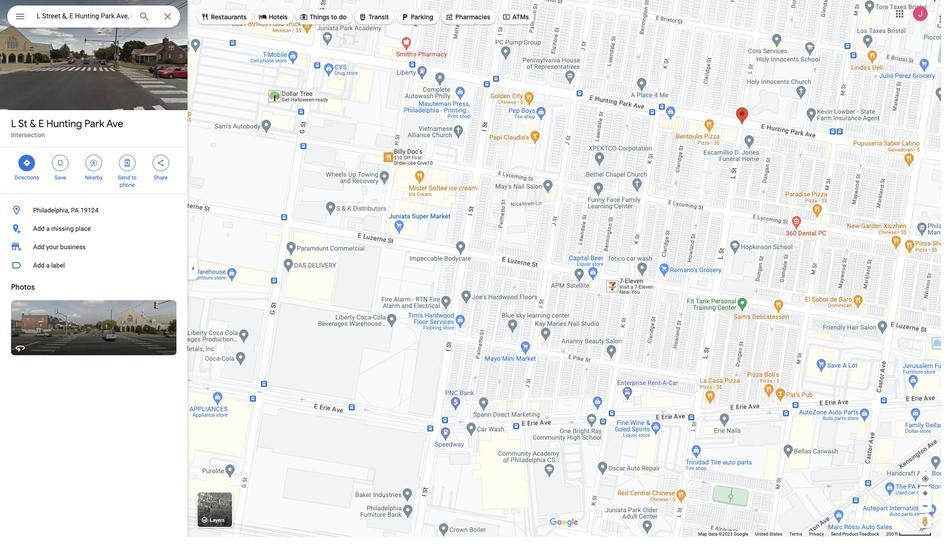 Task type: describe. For each thing, give the bounding box(es) containing it.
share
[[154, 175, 168, 181]]

privacy button
[[810, 532, 824, 538]]

a for label
[[46, 262, 50, 269]]

&
[[30, 118, 36, 131]]

to inside send to phone
[[132, 175, 137, 181]]

 transit
[[359, 12, 389, 22]]

 search field
[[7, 6, 180, 29]]

nearby
[[85, 175, 102, 181]]

show street view coverage image
[[919, 515, 932, 529]]

 restaurants
[[201, 12, 247, 22]]

 button
[[7, 6, 33, 29]]

layers
[[210, 518, 225, 524]]

200
[[887, 532, 894, 537]]

show your location image
[[922, 475, 930, 484]]

park
[[84, 118, 104, 131]]

19124
[[80, 207, 99, 214]]


[[445, 12, 454, 22]]

privacy
[[810, 532, 824, 537]]

photos
[[11, 283, 35, 292]]

add for add a missing place
[[33, 225, 45, 233]]

hunting
[[46, 118, 82, 131]]

add your business link
[[0, 238, 188, 257]]

restaurants
[[211, 13, 247, 21]]

united
[[755, 532, 769, 537]]

e
[[38, 118, 44, 131]]

map
[[699, 532, 708, 537]]

add a missing place
[[33, 225, 91, 233]]

philadelphia, pa 19124 button
[[0, 201, 188, 220]]

send product feedback button
[[831, 532, 880, 538]]

send to phone
[[118, 175, 137, 188]]

L Street &, E Hunting Park Ave, Philadelphia, PA 19124 field
[[7, 6, 180, 28]]

united states
[[755, 532, 783, 537]]

200 ft button
[[887, 532, 932, 537]]

google account: james peterson  
(james.peterson1902@gmail.com) image
[[914, 6, 928, 21]]


[[15, 10, 26, 23]]

business
[[60, 244, 86, 251]]

map data ©2023 google
[[699, 532, 749, 537]]

google
[[734, 532, 749, 537]]

terms button
[[790, 532, 803, 538]]

l st & e hunting park ave intersection
[[11, 118, 123, 139]]


[[259, 12, 267, 22]]

product
[[843, 532, 859, 537]]

do
[[339, 13, 347, 21]]


[[201, 12, 209, 22]]

missing
[[51, 225, 74, 233]]

united states button
[[755, 532, 783, 538]]

200 ft
[[887, 532, 899, 537]]

google maps element
[[0, 0, 942, 538]]

zoom in image
[[922, 491, 929, 497]]

add for add your business
[[33, 244, 45, 251]]


[[359, 12, 367, 22]]

send for send product feedback
[[831, 532, 842, 537]]

philadelphia,
[[33, 207, 69, 214]]

intersection
[[11, 131, 45, 139]]


[[90, 158, 98, 168]]



Task type: vqa. For each thing, say whether or not it's contained in the screenshot.

yes



Task type: locate. For each thing, give the bounding box(es) containing it.
footer inside google maps 'element'
[[699, 532, 887, 538]]

zoom out image
[[922, 503, 929, 510]]

1 add from the top
[[33, 225, 45, 233]]

your
[[46, 244, 59, 251]]

0 horizontal spatial to
[[132, 175, 137, 181]]


[[157, 158, 165, 168]]

send left product
[[831, 532, 842, 537]]

 things to do
[[300, 12, 347, 22]]

place
[[75, 225, 91, 233]]

ave
[[106, 118, 123, 131]]

hotels
[[269, 13, 288, 21]]


[[502, 12, 511, 22]]

 atms
[[502, 12, 529, 22]]

collapse side panel image
[[188, 264, 198, 274]]

feedback
[[860, 532, 880, 537]]


[[300, 12, 308, 22]]

terms
[[790, 532, 803, 537]]


[[401, 12, 409, 22]]

l st & e hunting park ave main content
[[0, 0, 188, 538]]

data
[[709, 532, 718, 537]]

a left label
[[46, 262, 50, 269]]

phone
[[120, 182, 135, 188]]

send product feedback
[[831, 532, 880, 537]]

0 vertical spatial to
[[331, 13, 337, 21]]

None field
[[37, 11, 131, 22]]

none field inside l street &, e hunting park ave, philadelphia, pa 19124 field
[[37, 11, 131, 22]]


[[23, 158, 31, 168]]

1 vertical spatial send
[[831, 532, 842, 537]]

0 horizontal spatial send
[[118, 175, 130, 181]]

add
[[33, 225, 45, 233], [33, 244, 45, 251], [33, 262, 45, 269]]

add left 'your'
[[33, 244, 45, 251]]

to
[[331, 13, 337, 21], [132, 175, 137, 181]]

add your business
[[33, 244, 86, 251]]

things
[[310, 13, 330, 21]]

add left label
[[33, 262, 45, 269]]

©2023
[[719, 532, 733, 537]]

footer
[[699, 532, 887, 538]]

atms
[[513, 13, 529, 21]]

add a missing place button
[[0, 220, 188, 238]]

send up phone
[[118, 175, 130, 181]]

0 vertical spatial a
[[46, 225, 50, 233]]

to up phone
[[132, 175, 137, 181]]

send
[[118, 175, 130, 181], [831, 532, 842, 537]]

to left do
[[331, 13, 337, 21]]

 pharmacies
[[445, 12, 491, 22]]

states
[[770, 532, 783, 537]]

l
[[11, 118, 16, 131]]

a for missing
[[46, 225, 50, 233]]

directions
[[14, 175, 39, 181]]

2 add from the top
[[33, 244, 45, 251]]

1 horizontal spatial to
[[331, 13, 337, 21]]

save
[[54, 175, 66, 181]]

2 a from the top
[[46, 262, 50, 269]]

philadelphia, pa 19124
[[33, 207, 99, 214]]

send inside send to phone
[[118, 175, 130, 181]]

add a label
[[33, 262, 65, 269]]


[[123, 158, 131, 168]]

2 vertical spatial add
[[33, 262, 45, 269]]

actions for l st & e hunting park ave region
[[0, 148, 188, 194]]

pa
[[71, 207, 79, 214]]

0 vertical spatial add
[[33, 225, 45, 233]]

1 vertical spatial to
[[132, 175, 137, 181]]

 parking
[[401, 12, 434, 22]]

pharmacies
[[456, 13, 491, 21]]

1 vertical spatial add
[[33, 244, 45, 251]]

st
[[18, 118, 27, 131]]

add a label button
[[0, 257, 188, 275]]

1 vertical spatial a
[[46, 262, 50, 269]]

send for send to phone
[[118, 175, 130, 181]]

3 add from the top
[[33, 262, 45, 269]]

label
[[51, 262, 65, 269]]

a left the missing in the top left of the page
[[46, 225, 50, 233]]

a
[[46, 225, 50, 233], [46, 262, 50, 269]]


[[56, 158, 64, 168]]

1 horizontal spatial send
[[831, 532, 842, 537]]

parking
[[411, 13, 434, 21]]

 hotels
[[259, 12, 288, 22]]

send inside 'button'
[[831, 532, 842, 537]]

add down philadelphia,
[[33, 225, 45, 233]]

transit
[[369, 13, 389, 21]]

ft
[[895, 532, 899, 537]]

0 vertical spatial send
[[118, 175, 130, 181]]

add for add a label
[[33, 262, 45, 269]]

to inside  things to do
[[331, 13, 337, 21]]

1 a from the top
[[46, 225, 50, 233]]

footer containing map data ©2023 google
[[699, 532, 887, 538]]



